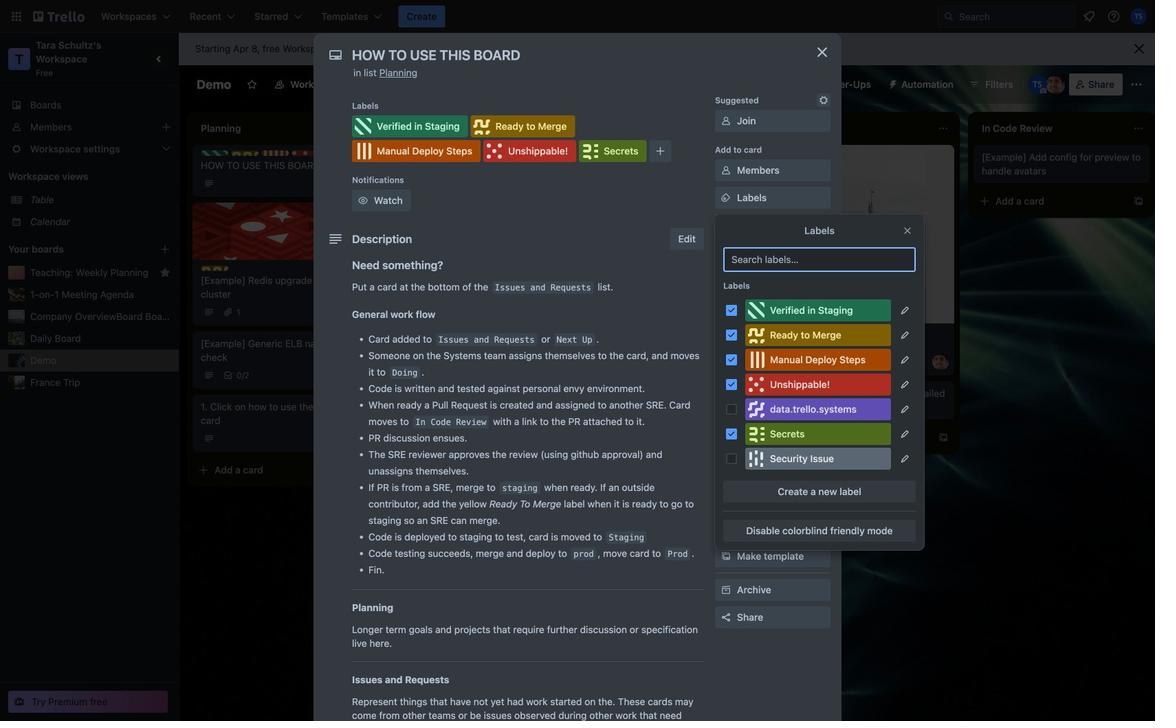 Task type: vqa. For each thing, say whether or not it's contained in the screenshot.
topmost the from
no



Task type: locate. For each thing, give the bounding box(es) containing it.
james peterson (jamespeterson93) image
[[932, 354, 949, 371]]

None text field
[[345, 43, 799, 67]]

Search field
[[938, 6, 1075, 28]]

2 horizontal spatial color: lime, title: "secrets" element
[[745, 424, 891, 446]]

color: red, title: "unshippable!" element
[[483, 140, 576, 162], [292, 151, 319, 156], [745, 374, 891, 396]]

color: black, title: "security issue" element
[[745, 448, 891, 470]]

color: yellow, title: "ready to merge" element
[[471, 116, 575, 138], [231, 151, 259, 156], [201, 266, 228, 271], [745, 325, 891, 347], [787, 329, 814, 335]]

sm image
[[882, 74, 901, 93], [817, 94, 831, 107], [719, 164, 733, 177], [719, 191, 733, 205], [719, 301, 733, 315], [719, 584, 733, 597]]

color: orange, title: "manual deploy steps" element
[[352, 140, 481, 162], [261, 151, 289, 156], [745, 349, 891, 371]]

sm image
[[719, 114, 733, 128], [356, 194, 370, 208], [719, 495, 733, 509], [719, 523, 733, 536], [719, 550, 733, 564]]

1 horizontal spatial create from template… image
[[1133, 196, 1144, 207]]

close dialog image
[[814, 44, 831, 61]]

2 horizontal spatial color: orange, title: "manual deploy steps" element
[[745, 349, 891, 371]]

Search labels… text field
[[723, 248, 916, 272]]

color: lime, title: "secrets" element
[[579, 140, 647, 162], [322, 151, 349, 156], [745, 424, 891, 446]]

0 vertical spatial color: green, title: "verified in staging" element
[[352, 116, 468, 138]]

0 horizontal spatial create from template… image
[[938, 432, 949, 443]]

Board name text field
[[190, 74, 238, 96]]

search image
[[943, 11, 954, 22]]

color: green, title: "verified in staging" element
[[352, 116, 468, 138], [201, 151, 228, 156], [745, 300, 891, 322]]

close popover image
[[902, 226, 913, 237]]

create from template… image
[[1133, 196, 1144, 207], [938, 432, 949, 443]]

open information menu image
[[1107, 10, 1121, 23]]

1 vertical spatial color: green, title: "verified in staging" element
[[201, 151, 228, 156]]

1 vertical spatial create from template… image
[[938, 432, 949, 443]]

star or unstar board image
[[246, 79, 257, 90]]

2 vertical spatial color: green, title: "verified in staging" element
[[745, 300, 891, 322]]



Task type: describe. For each thing, give the bounding box(es) containing it.
0 horizontal spatial color: red, title: "unshippable!" element
[[292, 151, 319, 156]]

primary element
[[0, 0, 1155, 33]]

starred icon image
[[160, 267, 171, 278]]

1 horizontal spatial color: orange, title: "manual deploy steps" element
[[352, 140, 481, 162]]

1 horizontal spatial color: lime, title: "secrets" element
[[579, 140, 647, 162]]

1 horizontal spatial color: red, title: "unshippable!" element
[[483, 140, 576, 162]]

color: purple, title: "data.trello.systems" element
[[745, 399, 891, 421]]

2 horizontal spatial color: green, title: "verified in staging" element
[[745, 300, 891, 322]]

2 horizontal spatial color: red, title: "unshippable!" element
[[745, 374, 891, 396]]

0 horizontal spatial color: green, title: "verified in staging" element
[[201, 151, 228, 156]]

your boards with 6 items element
[[8, 241, 139, 258]]

0 notifications image
[[1081, 8, 1097, 25]]

tara schultz (taraschultz7) image
[[1028, 75, 1047, 94]]

0 horizontal spatial color: orange, title: "manual deploy steps" element
[[261, 151, 289, 156]]

james peterson (jamespeterson93) image
[[1046, 75, 1065, 94]]

tara schultz (taraschultz7) image
[[1130, 8, 1147, 25]]

0 vertical spatial create from template… image
[[1133, 196, 1144, 207]]

1 horizontal spatial color: green, title: "verified in staging" element
[[352, 116, 468, 138]]

show menu image
[[1130, 78, 1143, 91]]

0 horizontal spatial color: lime, title: "secrets" element
[[322, 151, 349, 156]]

add board image
[[160, 244, 171, 255]]



